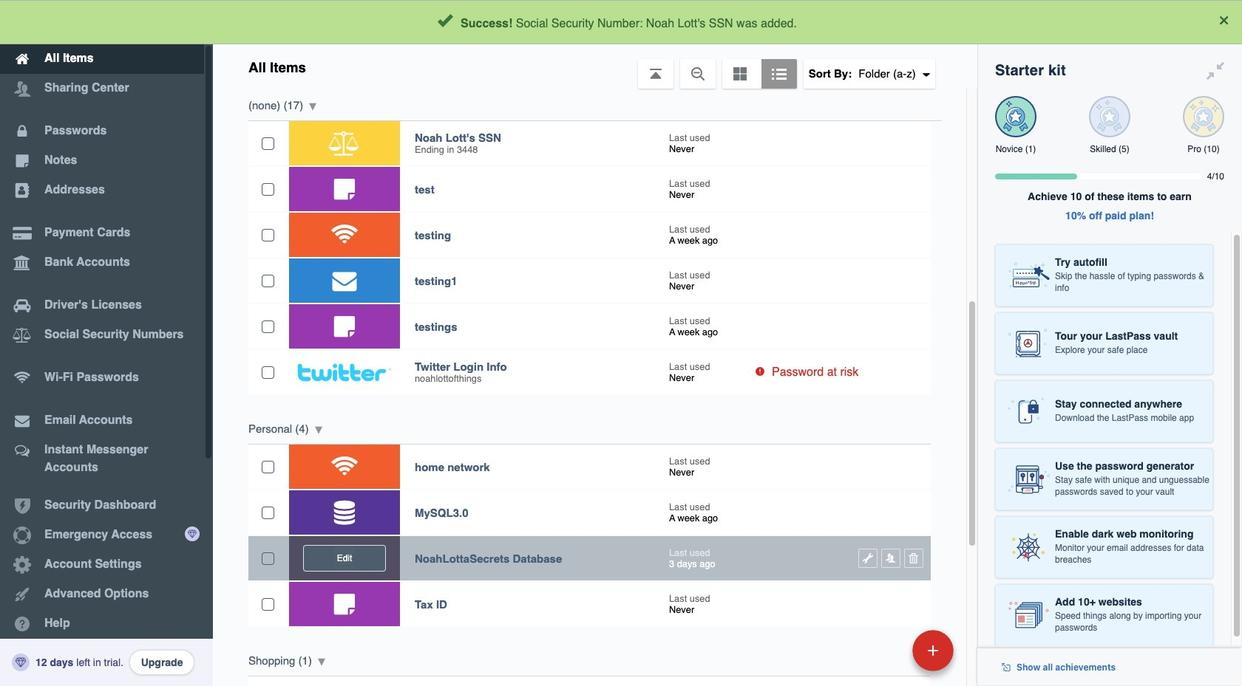 Task type: describe. For each thing, give the bounding box(es) containing it.
vault options navigation
[[213, 44, 978, 89]]

Search search field
[[356, 6, 947, 38]]

main navigation navigation
[[0, 0, 213, 687]]

search my vault text field
[[356, 6, 947, 38]]

new item navigation
[[811, 626, 963, 687]]



Task type: locate. For each thing, give the bounding box(es) containing it.
new item element
[[811, 630, 959, 672]]

alert
[[0, 0, 1242, 44]]



Task type: vqa. For each thing, say whether or not it's contained in the screenshot.
Field
no



